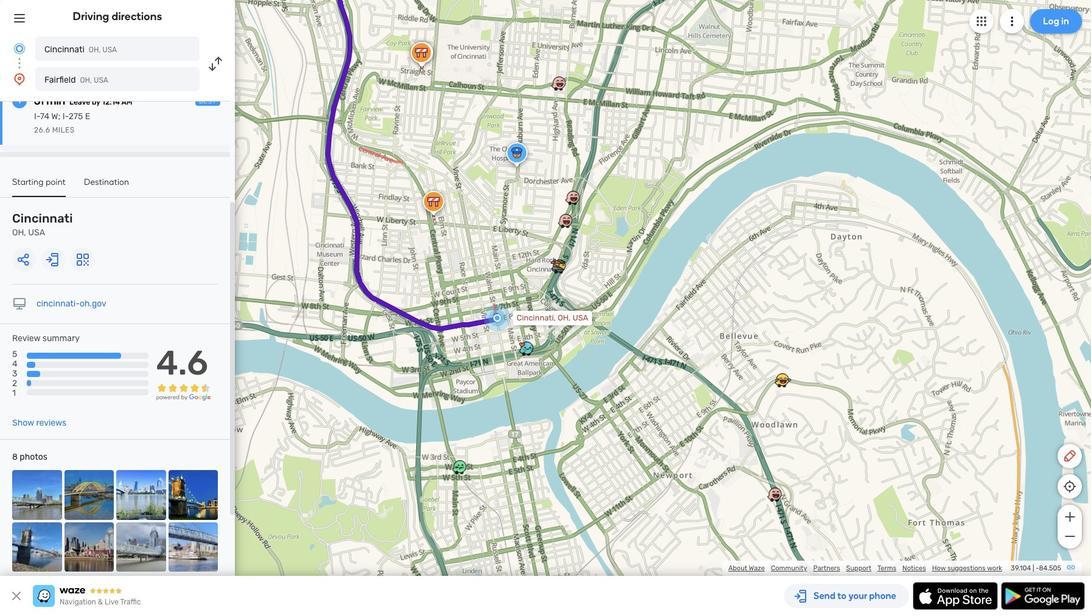 Task type: vqa. For each thing, say whether or not it's contained in the screenshot.
Choose starting point text box
no



Task type: locate. For each thing, give the bounding box(es) containing it.
terms
[[878, 565, 897, 573]]

miles
[[52, 126, 75, 135]]

1 left 31
[[18, 96, 21, 106]]

live
[[105, 598, 119, 607]]

cincinnati,
[[517, 313, 556, 323]]

usa up by
[[94, 76, 108, 85]]

oh, inside fairfield oh, usa
[[80, 76, 92, 85]]

image 3 of cincinnati, cincinnati image
[[116, 471, 166, 520]]

oh, down the driving
[[89, 46, 101, 54]]

1 down 3 in the bottom of the page
[[12, 389, 16, 399]]

point
[[46, 177, 66, 187]]

0 vertical spatial 1
[[18, 96, 21, 106]]

0 horizontal spatial i-
[[34, 111, 40, 122]]

w;
[[51, 111, 60, 122]]

cincinnati oh, usa
[[44, 44, 117, 55], [12, 211, 73, 238]]

1 vertical spatial cincinnati oh, usa
[[12, 211, 73, 238]]

oh,
[[89, 46, 101, 54], [80, 76, 92, 85], [12, 228, 26, 238], [558, 313, 571, 323]]

review
[[12, 334, 40, 344]]

starting point button
[[12, 177, 66, 197]]

how
[[932, 565, 946, 573]]

i- right w;
[[63, 111, 69, 122]]

8 photos
[[12, 452, 47, 463]]

review summary
[[12, 334, 80, 344]]

cincinnati up the fairfield
[[44, 44, 84, 55]]

2
[[12, 379, 17, 389]]

5
[[12, 349, 17, 360]]

cincinnati
[[44, 44, 84, 55], [12, 211, 73, 226]]

about waze community partners support terms notices how suggestions work
[[729, 565, 1002, 573]]

1 horizontal spatial i-
[[63, 111, 69, 122]]

0 horizontal spatial 1
[[12, 389, 16, 399]]

275
[[69, 111, 83, 122]]

1 horizontal spatial 1
[[18, 96, 21, 106]]

partners link
[[813, 565, 840, 573]]

leave
[[69, 98, 90, 107]]

how suggestions work link
[[932, 565, 1002, 573]]

oh, right cincinnati,
[[558, 313, 571, 323]]

i-
[[34, 111, 40, 122], [63, 111, 69, 122]]

summary
[[42, 334, 80, 344]]

usa down starting point button
[[28, 228, 45, 238]]

0 vertical spatial cincinnati
[[44, 44, 84, 55]]

1 vertical spatial 1
[[12, 389, 16, 399]]

fairfield
[[44, 75, 76, 85]]

reviews
[[36, 418, 66, 429]]

waze
[[749, 565, 765, 573]]

usa down the driving directions
[[102, 46, 117, 54]]

cincinnati-oh.gov
[[37, 299, 106, 309]]

driving directions
[[73, 10, 162, 23]]

usa
[[102, 46, 117, 54], [94, 76, 108, 85], [28, 228, 45, 238], [573, 313, 588, 323]]

x image
[[9, 589, 24, 604]]

-
[[1036, 565, 1039, 573]]

starting point
[[12, 177, 66, 187]]

terms link
[[878, 565, 897, 573]]

cincinnati oh, usa up fairfield oh, usa
[[44, 44, 117, 55]]

1
[[18, 96, 21, 106], [12, 389, 16, 399]]

1 i- from the left
[[34, 111, 40, 122]]

oh, up 31 min leave by 12:14 am
[[80, 76, 92, 85]]

39.104 | -84.505
[[1011, 565, 1062, 573]]

cincinnati oh, usa down starting point button
[[12, 211, 73, 238]]

i- up the 26.6
[[34, 111, 40, 122]]

location image
[[12, 72, 27, 86]]

cincinnati down starting point button
[[12, 211, 73, 226]]

31 min leave by 12:14 am
[[34, 94, 132, 108]]

cincinnati-oh.gov link
[[37, 299, 106, 309]]

4
[[12, 359, 17, 370]]

39.104
[[1011, 565, 1031, 573]]

usa inside fairfield oh, usa
[[94, 76, 108, 85]]

min
[[46, 94, 65, 108]]

pencil image
[[1063, 449, 1077, 464]]

am
[[121, 98, 132, 107]]



Task type: describe. For each thing, give the bounding box(es) containing it.
26.6
[[34, 126, 50, 135]]

i-74 w; i-275 e 26.6 miles
[[34, 111, 90, 135]]

image 2 of cincinnati, cincinnati image
[[64, 471, 114, 520]]

destination
[[84, 177, 129, 187]]

about waze link
[[729, 565, 765, 573]]

image 1 of cincinnati, cincinnati image
[[12, 471, 62, 520]]

destination button
[[84, 177, 129, 196]]

74
[[40, 111, 49, 122]]

support link
[[846, 565, 872, 573]]

show
[[12, 418, 34, 429]]

support
[[846, 565, 872, 573]]

community link
[[771, 565, 807, 573]]

cincinnati, oh, usa
[[517, 313, 588, 323]]

oh, down starting point button
[[12, 228, 26, 238]]

4.6
[[156, 343, 208, 384]]

0 vertical spatial cincinnati oh, usa
[[44, 44, 117, 55]]

best
[[199, 98, 217, 105]]

fairfield oh, usa
[[44, 75, 108, 85]]

1 vertical spatial cincinnati
[[12, 211, 73, 226]]

1 inside 5 4 3 2 1
[[12, 389, 16, 399]]

photos
[[20, 452, 47, 463]]

suggestions
[[948, 565, 986, 573]]

partners
[[813, 565, 840, 573]]

image 7 of cincinnati, cincinnati image
[[116, 523, 166, 572]]

12:14
[[102, 98, 120, 107]]

notices link
[[903, 565, 926, 573]]

image 4 of cincinnati, cincinnati image
[[168, 471, 218, 520]]

traffic
[[120, 598, 141, 607]]

usa right cincinnati,
[[573, 313, 588, 323]]

link image
[[1066, 563, 1076, 573]]

cincinnati-
[[37, 299, 80, 309]]

8
[[12, 452, 18, 463]]

navigation & live traffic
[[60, 598, 141, 607]]

current location image
[[12, 41, 27, 56]]

community
[[771, 565, 807, 573]]

image 8 of cincinnati, cincinnati image
[[168, 523, 218, 572]]

work
[[987, 565, 1002, 573]]

|
[[1033, 565, 1034, 573]]

e
[[85, 111, 90, 122]]

navigation
[[60, 598, 96, 607]]

&
[[98, 598, 103, 607]]

show reviews
[[12, 418, 66, 429]]

3
[[12, 369, 17, 379]]

oh.gov
[[80, 299, 106, 309]]

notices
[[903, 565, 926, 573]]

2 i- from the left
[[63, 111, 69, 122]]

by
[[92, 98, 100, 107]]

directions
[[112, 10, 162, 23]]

zoom in image
[[1062, 510, 1078, 525]]

computer image
[[12, 297, 27, 312]]

zoom out image
[[1062, 530, 1078, 544]]

84.505
[[1039, 565, 1062, 573]]

driving
[[73, 10, 109, 23]]

5 4 3 2 1
[[12, 349, 17, 399]]

image 6 of cincinnati, cincinnati image
[[64, 523, 114, 572]]

image 5 of cincinnati, cincinnati image
[[12, 523, 62, 572]]

31
[[34, 94, 44, 108]]

about
[[729, 565, 748, 573]]

starting
[[12, 177, 44, 187]]



